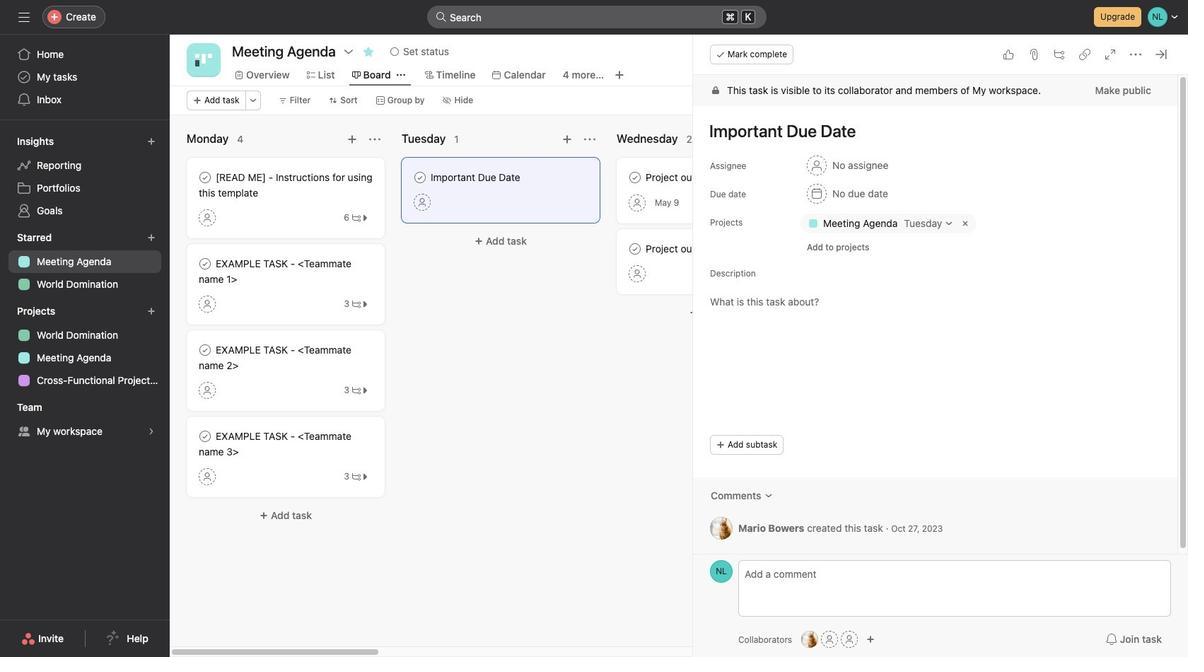 Task type: vqa. For each thing, say whether or not it's contained in the screenshot.
tasks related to My tasks
no



Task type: describe. For each thing, give the bounding box(es) containing it.
insights element
[[0, 129, 170, 225]]

mark complete image for the middle mark complete option
[[627, 241, 644, 258]]

prominent image
[[436, 11, 447, 23]]

global element
[[0, 35, 170, 120]]

more actions for this task image
[[1131, 49, 1142, 60]]

tab actions image
[[397, 71, 405, 79]]

comments image
[[764, 492, 773, 500]]

starred element
[[0, 225, 170, 299]]

main content inside important due date 'dialog'
[[693, 75, 1178, 558]]

board image
[[195, 52, 212, 69]]

mark complete image for the topmost mark complete option
[[197, 169, 214, 186]]

mark complete image for mark complete option to the bottom
[[197, 342, 214, 359]]

0 likes. click to like this task image
[[1003, 49, 1015, 60]]

full screen image
[[1105, 49, 1116, 60]]

copy task link image
[[1080, 49, 1091, 60]]

more actions image
[[249, 96, 257, 105]]

important due date dialog
[[693, 35, 1189, 657]]

new project or portfolio image
[[147, 307, 156, 316]]

2 vertical spatial mark complete image
[[197, 428, 214, 445]]



Task type: locate. For each thing, give the bounding box(es) containing it.
Search tasks, projects, and more text field
[[427, 6, 767, 28]]

remove image
[[960, 218, 972, 229]]

0 vertical spatial mark complete checkbox
[[197, 169, 214, 186]]

hide sidebar image
[[18, 11, 30, 23]]

see details, my workspace image
[[147, 427, 156, 436]]

add items to starred image
[[147, 233, 156, 242]]

new insights image
[[147, 137, 156, 146]]

add task image
[[347, 134, 358, 145]]

more section actions image
[[584, 134, 596, 145]]

show options image
[[343, 46, 354, 57]]

1 vertical spatial mark complete checkbox
[[627, 241, 644, 258]]

add or remove collaborators image
[[802, 631, 819, 648]]

Mark complete checkbox
[[197, 169, 214, 186], [627, 241, 644, 258], [197, 342, 214, 359]]

add or remove collaborators image
[[867, 635, 875, 644]]

None field
[[427, 6, 767, 28]]

projects element
[[0, 299, 170, 395]]

1 vertical spatial mark complete image
[[197, 255, 214, 272]]

Task Name text field
[[700, 115, 1161, 147]]

Mark complete checkbox
[[412, 169, 429, 186], [627, 169, 644, 186], [197, 255, 214, 272], [197, 428, 214, 445]]

add tab image
[[614, 69, 626, 81]]

2 vertical spatial mark complete checkbox
[[197, 342, 214, 359]]

open user profile image
[[710, 560, 733, 583]]

attachments: add a file to this task, important due date image
[[1029, 49, 1040, 60]]

open user profile image
[[710, 517, 733, 540]]

0 vertical spatial mark complete image
[[627, 169, 644, 186]]

mark complete image
[[627, 169, 644, 186], [197, 255, 214, 272], [197, 428, 214, 445]]

mark complete image
[[197, 169, 214, 186], [412, 169, 429, 186], [627, 241, 644, 258], [197, 342, 214, 359]]

add task image
[[562, 134, 573, 145]]

teams element
[[0, 395, 170, 446]]

main content
[[693, 75, 1178, 558]]

remove from starred image
[[363, 46, 374, 57]]

close details image
[[1156, 49, 1167, 60]]

more section actions image
[[369, 134, 381, 145]]

add subtask image
[[1054, 49, 1066, 60]]



